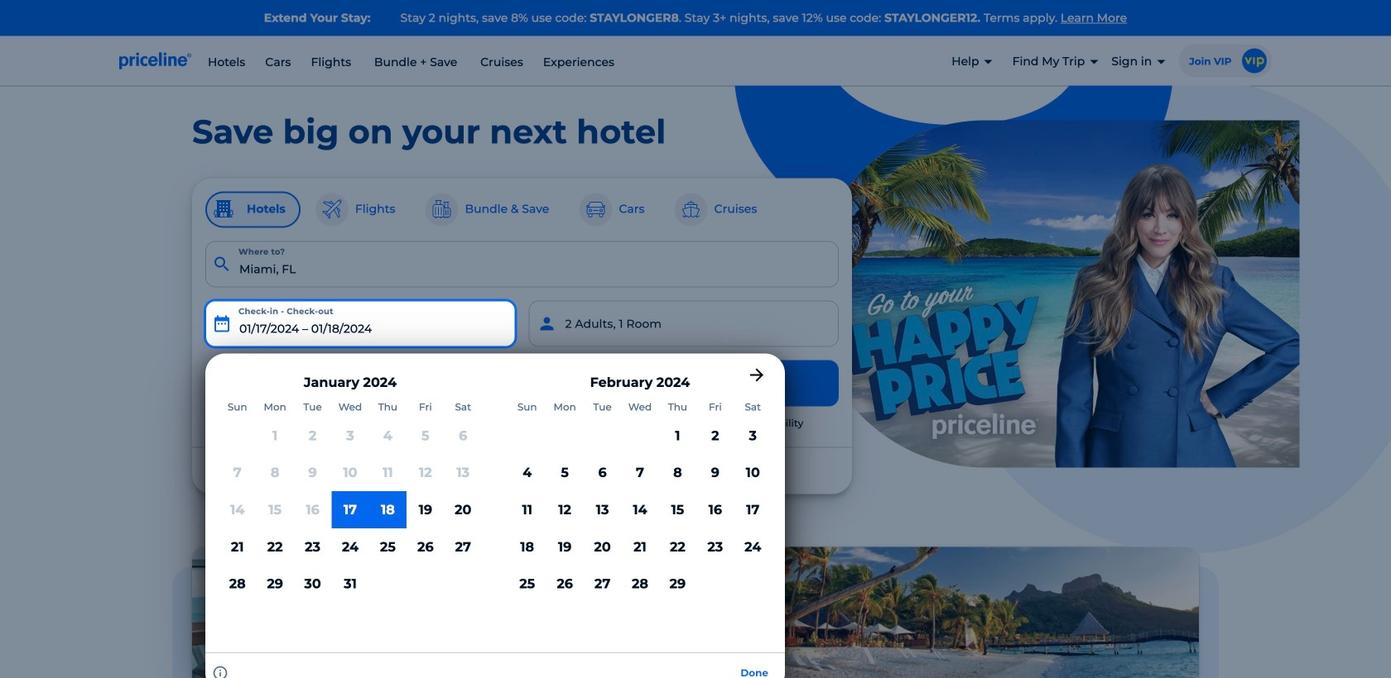 Task type: describe. For each thing, give the bounding box(es) containing it.
traveler selection text field
[[529, 301, 839, 347]]

Where to? field
[[205, 241, 839, 288]]

vip badge icon image
[[1242, 49, 1267, 73]]

priceline.com home image
[[119, 52, 191, 70]]

show march 2024 image
[[747, 366, 767, 386]]

types of travel tab list
[[205, 192, 839, 228]]



Task type: vqa. For each thing, say whether or not it's contained in the screenshot.
Types of travel tab list
yes



Task type: locate. For each thing, give the bounding box(es) containing it.
Check-in - Check-out field
[[205, 301, 515, 347]]

None field
[[205, 241, 839, 288]]



